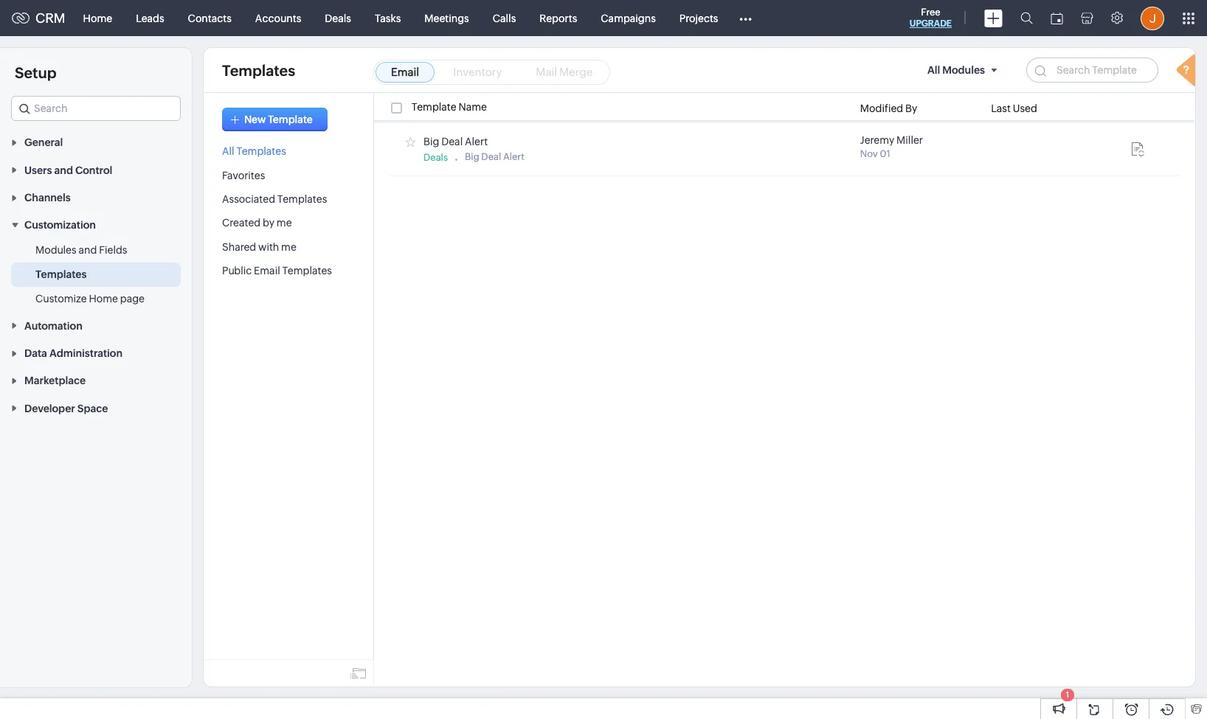 Task type: locate. For each thing, give the bounding box(es) containing it.
created
[[222, 217, 261, 229]]

deals link
[[313, 0, 363, 36]]

and left 'fields'
[[79, 245, 97, 256]]

jeremy miller nov 01
[[861, 135, 924, 160]]

modules inside customization region
[[35, 245, 77, 256]]

deals down 'big deal alert' link
[[424, 152, 448, 163]]

big deal alert down the "template name"
[[424, 136, 488, 147]]

free upgrade
[[910, 7, 952, 29]]

big down the "template name"
[[424, 136, 440, 147]]

template
[[412, 101, 457, 113], [268, 114, 313, 126]]

big
[[424, 136, 440, 147], [465, 151, 480, 162]]

leads
[[136, 12, 164, 24]]

all down upgrade
[[928, 64, 941, 76]]

channels
[[24, 192, 71, 204]]

template left the name on the top left
[[412, 101, 457, 113]]

users and control
[[24, 164, 112, 176]]

calls link
[[481, 0, 528, 36]]

crm
[[35, 10, 65, 26]]

projects
[[680, 12, 719, 24]]

administration
[[49, 348, 123, 360]]

0 vertical spatial deals
[[325, 12, 351, 24]]

0 vertical spatial big
[[424, 136, 440, 147]]

1 vertical spatial me
[[281, 241, 297, 253]]

email down with
[[254, 265, 280, 277]]

modules and fields
[[35, 245, 127, 256]]

profile element
[[1133, 0, 1174, 36]]

big down 'big deal alert' link
[[465, 151, 480, 162]]

and inside dropdown button
[[54, 164, 73, 176]]

alert
[[465, 136, 488, 147], [503, 151, 525, 162]]

1 vertical spatial and
[[79, 245, 97, 256]]

deals
[[325, 12, 351, 24], [424, 152, 448, 163]]

home up automation dropdown button
[[89, 293, 118, 305]]

developer space button
[[0, 395, 192, 422]]

me right with
[[281, 241, 297, 253]]

1 vertical spatial all
[[222, 146, 234, 158]]

1 horizontal spatial template
[[412, 101, 457, 113]]

big deal alert link
[[424, 136, 488, 147]]

shared with me link
[[222, 241, 297, 253]]

home right crm
[[83, 12, 112, 24]]

space
[[77, 403, 108, 415]]

general button
[[0, 128, 192, 156]]

modules up "templates" link
[[35, 245, 77, 256]]

free
[[922, 7, 941, 18]]

all modules
[[928, 64, 986, 76]]

new template
[[244, 114, 313, 126]]

reports
[[540, 12, 578, 24]]

0 horizontal spatial modules
[[35, 245, 77, 256]]

jeremy miller link
[[861, 135, 924, 146]]

1 vertical spatial deal
[[482, 151, 502, 162]]

meetings
[[425, 12, 469, 24]]

1 horizontal spatial all
[[928, 64, 941, 76]]

1 horizontal spatial deal
[[482, 151, 502, 162]]

all up favorites link
[[222, 146, 234, 158]]

deal down 'big deal alert' link
[[482, 151, 502, 162]]

1 vertical spatial deals
[[424, 152, 448, 163]]

home inside customization region
[[89, 293, 118, 305]]

1 vertical spatial big
[[465, 151, 480, 162]]

and right users at the left
[[54, 164, 73, 176]]

1 vertical spatial template
[[268, 114, 313, 126]]

templates link
[[35, 268, 87, 282]]

public email templates link
[[222, 265, 332, 277]]

with
[[258, 241, 279, 253]]

1 horizontal spatial and
[[79, 245, 97, 256]]

0 vertical spatial home
[[83, 12, 112, 24]]

modules and fields link
[[35, 243, 127, 258]]

leads link
[[124, 0, 176, 36]]

favorites
[[222, 170, 265, 181]]

1 vertical spatial modules
[[35, 245, 77, 256]]

reports link
[[528, 0, 589, 36]]

0 horizontal spatial big
[[424, 136, 440, 147]]

None field
[[11, 96, 181, 121]]

0 vertical spatial all
[[928, 64, 941, 76]]

calls
[[493, 12, 516, 24]]

Search Template text field
[[1027, 58, 1159, 83]]

templates inside customization region
[[35, 269, 87, 281]]

templates
[[222, 62, 295, 79], [237, 146, 286, 158], [278, 193, 327, 205], [282, 265, 332, 277], [35, 269, 87, 281]]

0 horizontal spatial deals
[[325, 12, 351, 24]]

setup
[[15, 64, 56, 81]]

deal down the "template name"
[[442, 136, 463, 147]]

contacts
[[188, 12, 232, 24]]

general
[[24, 137, 63, 149]]

1 vertical spatial home
[[89, 293, 118, 305]]

me right by at top
[[277, 217, 292, 229]]

0 horizontal spatial email
[[254, 265, 280, 277]]

and for modules
[[79, 245, 97, 256]]

big deal alert down 'big deal alert' link
[[465, 151, 525, 162]]

channels button
[[0, 184, 192, 211]]

customization region
[[0, 239, 192, 312]]

all
[[928, 64, 941, 76], [222, 146, 234, 158]]

and inside customization region
[[79, 245, 97, 256]]

customize
[[35, 293, 87, 305]]

templates up the 'customize'
[[35, 269, 87, 281]]

0 vertical spatial and
[[54, 164, 73, 176]]

home link
[[71, 0, 124, 36]]

1 vertical spatial email
[[254, 265, 280, 277]]

0 horizontal spatial template
[[268, 114, 313, 126]]

1 horizontal spatial deals
[[424, 152, 448, 163]]

customization
[[24, 220, 96, 231]]

profile image
[[1141, 6, 1165, 30]]

tasks link
[[363, 0, 413, 36]]

0 horizontal spatial deal
[[442, 136, 463, 147]]

control
[[75, 164, 112, 176]]

email
[[391, 66, 419, 78], [254, 265, 280, 277]]

0 vertical spatial modules
[[943, 64, 986, 76]]

modules inside field
[[943, 64, 986, 76]]

1 horizontal spatial alert
[[503, 151, 525, 162]]

home
[[83, 12, 112, 24], [89, 293, 118, 305]]

deals left tasks
[[325, 12, 351, 24]]

all inside field
[[928, 64, 941, 76]]

0 horizontal spatial all
[[222, 146, 234, 158]]

all for all templates
[[222, 146, 234, 158]]

1 horizontal spatial big
[[465, 151, 480, 162]]

1 horizontal spatial modules
[[943, 64, 986, 76]]

me
[[277, 217, 292, 229], [281, 241, 297, 253]]

templates up favorites link
[[237, 146, 286, 158]]

data administration
[[24, 348, 123, 360]]

0 vertical spatial alert
[[465, 136, 488, 147]]

0 vertical spatial email
[[391, 66, 419, 78]]

marketplace button
[[0, 367, 192, 395]]

upgrade
[[910, 18, 952, 29]]

0 vertical spatial me
[[277, 217, 292, 229]]

templates down shared with me
[[282, 265, 332, 277]]

marketplace
[[24, 375, 86, 387]]

modules down upgrade
[[943, 64, 986, 76]]

me for shared with me
[[281, 241, 297, 253]]

template right the new at top left
[[268, 114, 313, 126]]

modules
[[943, 64, 986, 76], [35, 245, 77, 256]]

accounts
[[255, 12, 301, 24]]

1 horizontal spatial email
[[391, 66, 419, 78]]

0 horizontal spatial and
[[54, 164, 73, 176]]

email up the "template name"
[[391, 66, 419, 78]]

public email templates
[[222, 265, 332, 277]]

0 horizontal spatial alert
[[465, 136, 488, 147]]

big deal alert
[[424, 136, 488, 147], [465, 151, 525, 162]]

search image
[[1021, 12, 1034, 24]]



Task type: vqa. For each thing, say whether or not it's contained in the screenshot.
Contacts link
yes



Task type: describe. For each thing, give the bounding box(es) containing it.
public
[[222, 265, 252, 277]]

users and control button
[[0, 156, 192, 184]]

jeremy
[[861, 135, 895, 146]]

create menu element
[[976, 0, 1012, 36]]

developer space
[[24, 403, 108, 415]]

home inside "link"
[[83, 12, 112, 24]]

created by me
[[222, 217, 292, 229]]

customization button
[[0, 211, 192, 239]]

templates up created by me link
[[278, 193, 327, 205]]

automation
[[24, 320, 83, 332]]

1
[[1067, 691, 1070, 700]]

automation button
[[0, 312, 192, 339]]

name
[[459, 101, 487, 113]]

search element
[[1012, 0, 1043, 36]]

associated templates
[[222, 193, 327, 205]]

all templates
[[222, 146, 286, 158]]

accounts link
[[244, 0, 313, 36]]

all templates link
[[222, 146, 286, 158]]

campaigns link
[[589, 0, 668, 36]]

associated
[[222, 193, 275, 205]]

favorites link
[[222, 170, 265, 181]]

data
[[24, 348, 47, 360]]

by
[[263, 217, 275, 229]]

projects link
[[668, 0, 731, 36]]

customize home page link
[[35, 292, 145, 307]]

last
[[992, 103, 1011, 115]]

shared with me
[[222, 241, 297, 253]]

modified
[[861, 103, 904, 115]]

modified by
[[861, 103, 918, 115]]

new
[[244, 114, 266, 126]]

developer
[[24, 403, 75, 415]]

and for users
[[54, 164, 73, 176]]

associated templates link
[[222, 193, 327, 205]]

meetings link
[[413, 0, 481, 36]]

0 vertical spatial deal
[[442, 136, 463, 147]]

crm link
[[12, 10, 65, 26]]

data administration button
[[0, 339, 192, 367]]

campaigns
[[601, 12, 656, 24]]

template inside 'button'
[[268, 114, 313, 126]]

calendar image
[[1051, 12, 1064, 24]]

page
[[120, 293, 145, 305]]

miller
[[897, 135, 924, 146]]

contacts link
[[176, 0, 244, 36]]

users
[[24, 164, 52, 176]]

tasks
[[375, 12, 401, 24]]

Search text field
[[12, 97, 180, 120]]

01
[[880, 149, 891, 160]]

1 vertical spatial big deal alert
[[465, 151, 525, 162]]

0 vertical spatial big deal alert
[[424, 136, 488, 147]]

templates up the new at top left
[[222, 62, 295, 79]]

create menu image
[[985, 9, 1003, 27]]

template name
[[412, 101, 487, 113]]

1 vertical spatial alert
[[503, 151, 525, 162]]

customize home page
[[35, 293, 145, 305]]

used
[[1014, 103, 1038, 115]]

shared
[[222, 241, 256, 253]]

new template button
[[222, 108, 328, 131]]

all for all modules
[[928, 64, 941, 76]]

email link
[[376, 62, 435, 83]]

created by me link
[[222, 217, 292, 229]]

me for created by me
[[277, 217, 292, 229]]

last used
[[992, 103, 1038, 115]]

fields
[[99, 245, 127, 256]]

Other Modules field
[[731, 6, 762, 30]]

nov
[[861, 149, 879, 160]]

All Modules field
[[922, 58, 1009, 83]]

0 vertical spatial template
[[412, 101, 457, 113]]

by
[[906, 103, 918, 115]]



